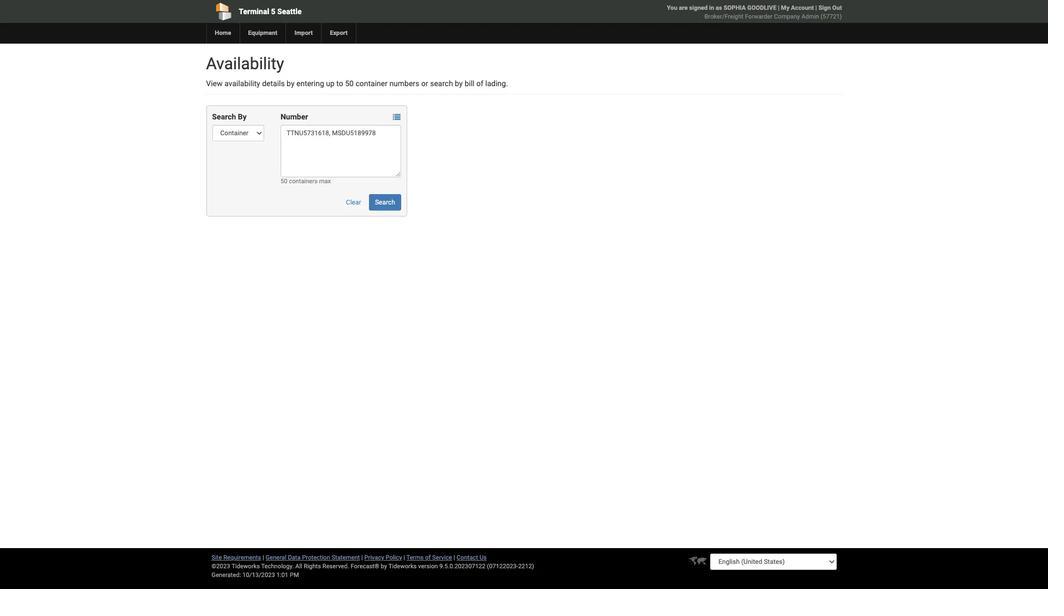 Task type: vqa. For each thing, say whether or not it's contained in the screenshot.
Booking Inquiry Enter the booking number and select a Line below.
no



Task type: locate. For each thing, give the bounding box(es) containing it.
0 horizontal spatial of
[[425, 555, 431, 562]]

technology.
[[261, 563, 294, 570]]

by right details
[[287, 79, 295, 88]]

or
[[421, 79, 428, 88]]

sign
[[819, 4, 831, 11]]

forecast®
[[351, 563, 379, 570]]

import
[[294, 29, 313, 37]]

50
[[345, 79, 354, 88], [281, 178, 287, 185]]

site requirements link
[[212, 555, 261, 562]]

5
[[271, 7, 275, 16]]

generated:
[[212, 572, 241, 579]]

site requirements | general data protection statement | privacy policy | terms of service | contact us ©2023 tideworks technology. all rights reserved. forecast® by tideworks version 9.5.0.202307122 (07122023-2212) generated: 10/13/2023 1:01 pm
[[212, 555, 534, 579]]

search button
[[369, 194, 401, 211]]

1 horizontal spatial of
[[476, 79, 483, 88]]

1 horizontal spatial 50
[[345, 79, 354, 88]]

show list image
[[393, 114, 401, 121]]

of right bill
[[476, 79, 483, 88]]

up
[[326, 79, 335, 88]]

search inside button
[[375, 199, 395, 206]]

to
[[336, 79, 343, 88]]

|
[[778, 4, 780, 11], [815, 4, 817, 11], [263, 555, 264, 562], [361, 555, 363, 562], [404, 555, 405, 562], [454, 555, 455, 562]]

my account link
[[781, 4, 814, 11]]

policy
[[386, 555, 402, 562]]

| left general
[[263, 555, 264, 562]]

50 left containers
[[281, 178, 287, 185]]

company
[[774, 13, 800, 20]]

numbers
[[389, 79, 419, 88]]

general
[[266, 555, 286, 562]]

sign out link
[[819, 4, 842, 11]]

lading.
[[485, 79, 508, 88]]

view
[[206, 79, 223, 88]]

1 horizontal spatial search
[[375, 199, 395, 206]]

| left the my at the right
[[778, 4, 780, 11]]

contact
[[457, 555, 478, 562]]

1 vertical spatial of
[[425, 555, 431, 562]]

clear
[[346, 199, 361, 206]]

equipment
[[248, 29, 278, 37]]

broker/freight
[[704, 13, 743, 20]]

of up the version
[[425, 555, 431, 562]]

| up 9.5.0.202307122 at the bottom of page
[[454, 555, 455, 562]]

forwarder
[[745, 13, 773, 20]]

1 vertical spatial search
[[375, 199, 395, 206]]

1 horizontal spatial by
[[381, 563, 387, 570]]

bill
[[465, 79, 475, 88]]

0 vertical spatial 50
[[345, 79, 354, 88]]

all
[[295, 563, 302, 570]]

containers
[[289, 178, 318, 185]]

site
[[212, 555, 222, 562]]

admin
[[801, 13, 819, 20]]

terms of service link
[[406, 555, 452, 562]]

2212)
[[518, 563, 534, 570]]

max
[[319, 178, 331, 185]]

search for search by
[[212, 112, 236, 121]]

signed
[[689, 4, 708, 11]]

export
[[330, 29, 348, 37]]

by
[[287, 79, 295, 88], [455, 79, 463, 88], [381, 563, 387, 570]]

terminal 5 seattle
[[239, 7, 302, 16]]

9.5.0.202307122
[[439, 563, 485, 570]]

out
[[832, 4, 842, 11]]

0 vertical spatial of
[[476, 79, 483, 88]]

privacy policy link
[[364, 555, 402, 562]]

10/13/2023
[[242, 572, 275, 579]]

search by
[[212, 112, 247, 121]]

search right clear button
[[375, 199, 395, 206]]

of
[[476, 79, 483, 88], [425, 555, 431, 562]]

data
[[288, 555, 301, 562]]

0 horizontal spatial 50
[[281, 178, 287, 185]]

account
[[791, 4, 814, 11]]

as
[[716, 4, 722, 11]]

number
[[281, 112, 308, 121]]

2 horizontal spatial by
[[455, 79, 463, 88]]

50 right to
[[345, 79, 354, 88]]

terminal
[[239, 7, 269, 16]]

search left 'by'
[[212, 112, 236, 121]]

search
[[212, 112, 236, 121], [375, 199, 395, 206]]

0 vertical spatial search
[[212, 112, 236, 121]]

by
[[238, 112, 247, 121]]

by down privacy policy link
[[381, 563, 387, 570]]

by left bill
[[455, 79, 463, 88]]

0 horizontal spatial search
[[212, 112, 236, 121]]

0 horizontal spatial by
[[287, 79, 295, 88]]

container
[[356, 79, 388, 88]]

clear button
[[340, 194, 367, 211]]



Task type: describe. For each thing, give the bounding box(es) containing it.
search
[[430, 79, 453, 88]]

statement
[[332, 555, 360, 562]]

50 containers max
[[281, 178, 331, 185]]

service
[[432, 555, 452, 562]]

general data protection statement link
[[266, 555, 360, 562]]

search for search
[[375, 199, 395, 206]]

requirements
[[223, 555, 261, 562]]

view availability details by entering up to 50 container numbers or search by bill of lading.
[[206, 79, 508, 88]]

details
[[262, 79, 285, 88]]

(57721)
[[821, 13, 842, 20]]

entering
[[296, 79, 324, 88]]

availability
[[224, 79, 260, 88]]

home link
[[206, 23, 239, 44]]

rights
[[304, 563, 321, 570]]

| left sign
[[815, 4, 817, 11]]

availability
[[206, 54, 284, 73]]

Number text field
[[281, 125, 401, 177]]

equipment link
[[239, 23, 286, 44]]

are
[[679, 4, 688, 11]]

seattle
[[277, 7, 302, 16]]

of inside site requirements | general data protection statement | privacy policy | terms of service | contact us ©2023 tideworks technology. all rights reserved. forecast® by tideworks version 9.5.0.202307122 (07122023-2212) generated: 10/13/2023 1:01 pm
[[425, 555, 431, 562]]

tideworks
[[388, 563, 417, 570]]

in
[[709, 4, 714, 11]]

1:01
[[277, 572, 288, 579]]

pm
[[290, 572, 299, 579]]

my
[[781, 4, 790, 11]]

| up the tideworks
[[404, 555, 405, 562]]

goodlive
[[747, 4, 776, 11]]

you
[[667, 4, 677, 11]]

home
[[215, 29, 231, 37]]

1 vertical spatial 50
[[281, 178, 287, 185]]

you are signed in as sophia goodlive | my account | sign out broker/freight forwarder company admin (57721)
[[667, 4, 842, 20]]

reserved.
[[322, 563, 349, 570]]

©2023 tideworks
[[212, 563, 260, 570]]

contact us link
[[457, 555, 487, 562]]

privacy
[[364, 555, 384, 562]]

by inside site requirements | general data protection statement | privacy policy | terms of service | contact us ©2023 tideworks technology. all rights reserved. forecast® by tideworks version 9.5.0.202307122 (07122023-2212) generated: 10/13/2023 1:01 pm
[[381, 563, 387, 570]]

| up forecast®
[[361, 555, 363, 562]]

us
[[480, 555, 487, 562]]

terminal 5 seattle link
[[206, 0, 461, 23]]

protection
[[302, 555, 330, 562]]

import link
[[286, 23, 321, 44]]

version
[[418, 563, 438, 570]]

export link
[[321, 23, 356, 44]]

(07122023-
[[487, 563, 518, 570]]

terms
[[406, 555, 424, 562]]

sophia
[[724, 4, 746, 11]]



